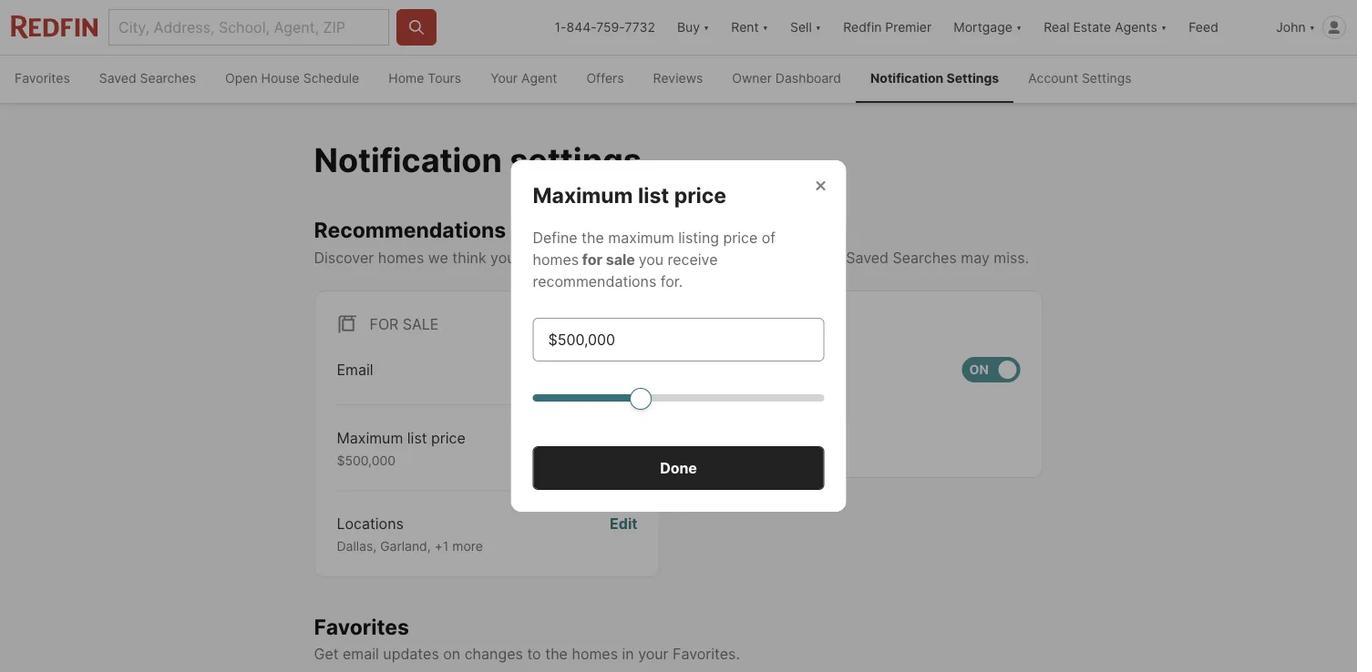 Task type: vqa. For each thing, say whether or not it's contained in the screenshot.
Saved to the left
yes



Task type: describe. For each thing, give the bounding box(es) containing it.
maximum list price dialog
[[511, 160, 846, 512]]

in
[[622, 646, 634, 664]]

saved inside 'link'
[[99, 71, 136, 86]]

done
[[660, 459, 697, 477]]

house
[[261, 71, 300, 86]]

receive
[[668, 251, 718, 268]]

schedule
[[303, 71, 359, 86]]

for sale
[[370, 315, 439, 333]]

list for maximum list price
[[638, 182, 669, 208]]

favorites.
[[673, 646, 740, 664]]

homes inside the recommendations discover homes we think you'll like based on your browsing—even ones your saved searches may miss.
[[378, 249, 424, 266]]

redfin premier button
[[832, 0, 943, 55]]

1-844-759-7732
[[555, 20, 655, 35]]

settings for account settings
[[1082, 71, 1132, 86]]

account
[[1028, 71, 1078, 86]]

locations
[[337, 515, 404, 533]]

the inside define the maximum listing price of homes
[[582, 229, 604, 247]]

notification settings link
[[856, 56, 1014, 103]]

your agent
[[491, 71, 557, 86]]

to
[[527, 646, 541, 664]]

email for for sale
[[337, 361, 373, 378]]

City, Address, School, Agent, ZIP search field
[[108, 9, 389, 46]]

edit button for garland,
[[610, 513, 638, 555]]

changes
[[465, 646, 523, 664]]

on inside the recommendations discover homes we think you'll like based on your browsing—even ones your saved searches may miss.
[[603, 249, 621, 266]]

for for for rent
[[752, 315, 781, 333]]

premier
[[885, 20, 932, 35]]

notification settings
[[870, 71, 999, 86]]

844-
[[567, 20, 596, 35]]

none range field inside maximum list price dialog
[[533, 387, 824, 409]]

saved searches
[[99, 71, 196, 86]]

updates
[[383, 646, 439, 664]]

notification for notification settings
[[870, 71, 944, 86]]

more
[[452, 539, 483, 554]]

price for maximum list price $500,000
[[431, 429, 466, 447]]

home tours link
[[374, 56, 476, 103]]

edit for garland,
[[610, 515, 638, 533]]

7732
[[625, 20, 655, 35]]

maximum for maximum list price
[[533, 182, 633, 208]]

daily
[[745, 435, 779, 453]]

tours
[[428, 71, 461, 86]]

locations dallas, garland, +1 more
[[337, 515, 483, 554]]

you receive recommendations for.
[[533, 251, 718, 290]]

for sale
[[579, 251, 639, 268]]

define the maximum listing price of homes
[[533, 229, 776, 268]]

email for for rent
[[720, 361, 756, 378]]

home
[[389, 71, 424, 86]]

saved inside the recommendations discover homes we think you'll like based on your browsing—even ones your saved searches may miss.
[[846, 249, 889, 266]]

Instant radio
[[720, 399, 738, 417]]

browsing—even
[[659, 249, 770, 266]]

dashboard
[[776, 71, 841, 86]]

dallas,
[[337, 539, 377, 554]]

for for for sale
[[370, 315, 399, 333]]

recommendations
[[533, 273, 657, 290]]

for
[[582, 251, 603, 268]]

account settings link
[[1014, 56, 1146, 103]]

your right the ones
[[812, 249, 842, 266]]

reviews link
[[639, 56, 718, 103]]

your
[[491, 71, 518, 86]]

price inside define the maximum listing price of homes
[[723, 229, 758, 247]]

maximum for maximum list price $500,000
[[337, 429, 403, 447]]

the inside favorites get email updates on changes to the homes in your favorites.
[[545, 646, 568, 664]]

your inside favorites get email updates on changes to the homes in your favorites.
[[638, 646, 669, 664]]

maximum list price $500,000
[[337, 429, 466, 468]]

offers
[[587, 71, 624, 86]]

reviews
[[653, 71, 703, 86]]

redfin
[[843, 20, 882, 35]]

on inside favorites get email updates on changes to the homes in your favorites.
[[443, 646, 460, 664]]

759-
[[596, 20, 625, 35]]

you'll
[[490, 249, 526, 266]]

for.
[[661, 273, 683, 290]]

sale
[[606, 251, 635, 268]]

favorites link
[[0, 56, 85, 103]]

think
[[452, 249, 486, 266]]

list for maximum list price $500,000
[[407, 429, 427, 447]]

settings
[[510, 140, 642, 180]]

owner dashboard
[[732, 71, 841, 86]]

open
[[225, 71, 258, 86]]

account settings
[[1028, 71, 1132, 86]]

sale
[[403, 315, 439, 333]]



Task type: locate. For each thing, give the bounding box(es) containing it.
on for sale
[[587, 362, 606, 377]]

maximum list price element
[[533, 160, 748, 209]]

1 vertical spatial searches
[[893, 249, 957, 266]]

1 horizontal spatial searches
[[893, 249, 957, 266]]

0 horizontal spatial list
[[407, 429, 427, 447]]

1 horizontal spatial on
[[969, 362, 989, 377]]

maximum up $500,000
[[337, 429, 403, 447]]

edit button
[[610, 427, 638, 469], [610, 513, 638, 555]]

1 vertical spatial price
[[723, 229, 758, 247]]

submit search image
[[407, 18, 426, 36]]

0 vertical spatial price
[[674, 182, 727, 208]]

1 horizontal spatial list
[[638, 182, 669, 208]]

0 vertical spatial edit button
[[610, 427, 638, 469]]

listing
[[678, 229, 719, 247]]

searches left may
[[893, 249, 957, 266]]

0 horizontal spatial searches
[[140, 71, 196, 86]]

garland,
[[380, 539, 431, 554]]

homes inside favorites get email updates on changes to the homes in your favorites.
[[572, 646, 618, 664]]

1 email from the left
[[337, 361, 373, 378]]

1 vertical spatial saved
[[846, 249, 889, 266]]

offers link
[[572, 56, 639, 103]]

0 horizontal spatial for
[[370, 315, 399, 333]]

for left rent
[[752, 315, 781, 333]]

0 vertical spatial saved
[[99, 71, 136, 86]]

1 vertical spatial notification
[[314, 140, 502, 180]]

the
[[582, 229, 604, 247], [545, 646, 568, 664]]

None checkbox
[[579, 357, 638, 383]]

1 horizontal spatial the
[[582, 229, 604, 247]]

searches left open
[[140, 71, 196, 86]]

notification
[[870, 71, 944, 86], [314, 140, 502, 180]]

favorites get email updates on changes to the homes in your favorites.
[[314, 614, 740, 664]]

email up instant option
[[720, 361, 756, 378]]

1 vertical spatial edit
[[610, 515, 638, 533]]

your right the in
[[638, 646, 669, 664]]

homes down 'define'
[[533, 251, 579, 268]]

None text field
[[548, 329, 809, 351]]

1 vertical spatial on
[[443, 646, 460, 664]]

1 vertical spatial favorites
[[314, 614, 409, 640]]

1 horizontal spatial maximum
[[533, 182, 633, 208]]

searches
[[140, 71, 196, 86], [893, 249, 957, 266]]

2 vertical spatial price
[[431, 429, 466, 447]]

favorites
[[15, 71, 70, 86], [314, 614, 409, 640]]

for rent
[[752, 315, 824, 333]]

feed button
[[1178, 0, 1265, 55]]

feed
[[1189, 20, 1219, 35]]

agent
[[521, 71, 557, 86]]

we
[[428, 249, 448, 266]]

0 horizontal spatial saved
[[99, 71, 136, 86]]

1 for from the left
[[370, 315, 399, 333]]

edit button down done button
[[610, 513, 638, 555]]

on
[[587, 362, 606, 377], [969, 362, 989, 377]]

the right 'to'
[[545, 646, 568, 664]]

1 horizontal spatial settings
[[1082, 71, 1132, 86]]

saved
[[99, 71, 136, 86], [846, 249, 889, 266]]

1 on from the left
[[587, 362, 606, 377]]

homes inside define the maximum listing price of homes
[[533, 251, 579, 268]]

favorites for favorites
[[15, 71, 70, 86]]

1 horizontal spatial saved
[[846, 249, 889, 266]]

saved right the ones
[[846, 249, 889, 266]]

your
[[625, 249, 655, 266], [812, 249, 842, 266], [638, 646, 669, 664]]

1 horizontal spatial email
[[720, 361, 756, 378]]

email
[[337, 361, 373, 378], [720, 361, 756, 378]]

searches inside the recommendations discover homes we think you'll like based on your browsing—even ones your saved searches may miss.
[[893, 249, 957, 266]]

0 horizontal spatial the
[[545, 646, 568, 664]]

Daily radio
[[720, 435, 738, 454]]

0 vertical spatial list
[[638, 182, 669, 208]]

edit button for price
[[610, 427, 638, 469]]

your down maximum
[[625, 249, 655, 266]]

get
[[314, 646, 339, 664]]

email down for sale
[[337, 361, 373, 378]]

none text field inside maximum list price dialog
[[548, 329, 809, 351]]

settings for notification settings
[[947, 71, 999, 86]]

0 horizontal spatial email
[[337, 361, 373, 378]]

1 vertical spatial maximum
[[337, 429, 403, 447]]

+1
[[434, 539, 449, 554]]

owner
[[732, 71, 772, 86]]

notification settings
[[314, 140, 642, 180]]

for
[[370, 315, 399, 333], [752, 315, 781, 333]]

open house schedule link
[[211, 56, 374, 103]]

the up for
[[582, 229, 604, 247]]

1 horizontal spatial for
[[752, 315, 781, 333]]

price
[[674, 182, 727, 208], [723, 229, 758, 247], [431, 429, 466, 447]]

0 vertical spatial notification
[[870, 71, 944, 86]]

instant
[[745, 399, 793, 417]]

0 vertical spatial on
[[603, 249, 621, 266]]

list
[[638, 182, 669, 208], [407, 429, 427, 447]]

homes down recommendations
[[378, 249, 424, 266]]

2 edit from the top
[[610, 515, 638, 533]]

searches inside 'link'
[[140, 71, 196, 86]]

0 vertical spatial favorites
[[15, 71, 70, 86]]

maximum list price
[[533, 182, 727, 208]]

0 horizontal spatial favorites
[[15, 71, 70, 86]]

done button
[[533, 447, 824, 490]]

like
[[530, 249, 553, 266]]

on right updates
[[443, 646, 460, 664]]

0 horizontal spatial on
[[443, 646, 460, 664]]

maximum down settings
[[533, 182, 633, 208]]

discover
[[314, 249, 374, 266]]

recommendations discover homes we think you'll like based on your browsing—even ones your saved searches may miss.
[[314, 217, 1029, 266]]

2 edit button from the top
[[610, 513, 638, 555]]

miss.
[[994, 249, 1029, 266]]

home tours
[[389, 71, 461, 86]]

1 horizontal spatial on
[[603, 249, 621, 266]]

1 settings from the left
[[947, 71, 999, 86]]

settings
[[947, 71, 999, 86], [1082, 71, 1132, 86]]

for left sale
[[370, 315, 399, 333]]

0 horizontal spatial on
[[587, 362, 606, 377]]

maximum inside maximum list price $500,000
[[337, 429, 403, 447]]

on right for
[[603, 249, 621, 266]]

of
[[762, 229, 776, 247]]

0 vertical spatial edit
[[610, 429, 638, 447]]

notification for notification settings
[[314, 140, 502, 180]]

2 for from the left
[[752, 315, 781, 333]]

notification up recommendations
[[314, 140, 502, 180]]

edit for price
[[610, 429, 638, 447]]

based
[[557, 249, 599, 266]]

edit button left done
[[610, 427, 638, 469]]

None range field
[[533, 387, 824, 409]]

1 vertical spatial edit button
[[610, 513, 638, 555]]

1 edit button from the top
[[610, 427, 638, 469]]

owner dashboard link
[[718, 56, 856, 103]]

homes
[[378, 249, 424, 266], [533, 251, 579, 268], [572, 646, 618, 664]]

open house schedule
[[225, 71, 359, 86]]

1 horizontal spatial favorites
[[314, 614, 409, 640]]

2 settings from the left
[[1082, 71, 1132, 86]]

list inside maximum list price $500,000
[[407, 429, 427, 447]]

ones
[[774, 249, 807, 266]]

notification down premier
[[870, 71, 944, 86]]

1-844-759-7732 link
[[555, 20, 655, 35]]

1 vertical spatial list
[[407, 429, 427, 447]]

1 edit from the top
[[610, 429, 638, 447]]

list inside maximum list price element
[[638, 182, 669, 208]]

0 vertical spatial maximum
[[533, 182, 633, 208]]

2 email from the left
[[720, 361, 756, 378]]

may
[[961, 249, 990, 266]]

None checkbox
[[962, 357, 1020, 383]]

price for maximum list price
[[674, 182, 727, 208]]

price inside maximum list price $500,000
[[431, 429, 466, 447]]

favorites inside favorites get email updates on changes to the homes in your favorites.
[[314, 614, 409, 640]]

$500,000
[[337, 453, 395, 468]]

0 horizontal spatial maximum
[[337, 429, 403, 447]]

0 horizontal spatial settings
[[947, 71, 999, 86]]

email
[[343, 646, 379, 664]]

1-
[[555, 20, 567, 35]]

recommendations
[[314, 217, 506, 242]]

0 vertical spatial the
[[582, 229, 604, 247]]

edit
[[610, 429, 638, 447], [610, 515, 638, 533]]

0 vertical spatial searches
[[140, 71, 196, 86]]

settings right account
[[1082, 71, 1132, 86]]

rent
[[786, 315, 824, 333]]

on for rent
[[969, 362, 989, 377]]

you
[[639, 251, 664, 268]]

0 horizontal spatial notification
[[314, 140, 502, 180]]

saved searches link
[[85, 56, 211, 103]]

maximum
[[608, 229, 674, 247]]

1 horizontal spatial notification
[[870, 71, 944, 86]]

define
[[533, 229, 577, 247]]

settings left account
[[947, 71, 999, 86]]

maximum inside dialog
[[533, 182, 633, 208]]

your agent link
[[476, 56, 572, 103]]

price inside maximum list price element
[[674, 182, 727, 208]]

saved right favorites link
[[99, 71, 136, 86]]

favorites for favorites get email updates on changes to the homes in your favorites.
[[314, 614, 409, 640]]

on
[[603, 249, 621, 266], [443, 646, 460, 664]]

homes left the in
[[572, 646, 618, 664]]

redfin premier
[[843, 20, 932, 35]]

1 vertical spatial the
[[545, 646, 568, 664]]

2 on from the left
[[969, 362, 989, 377]]



